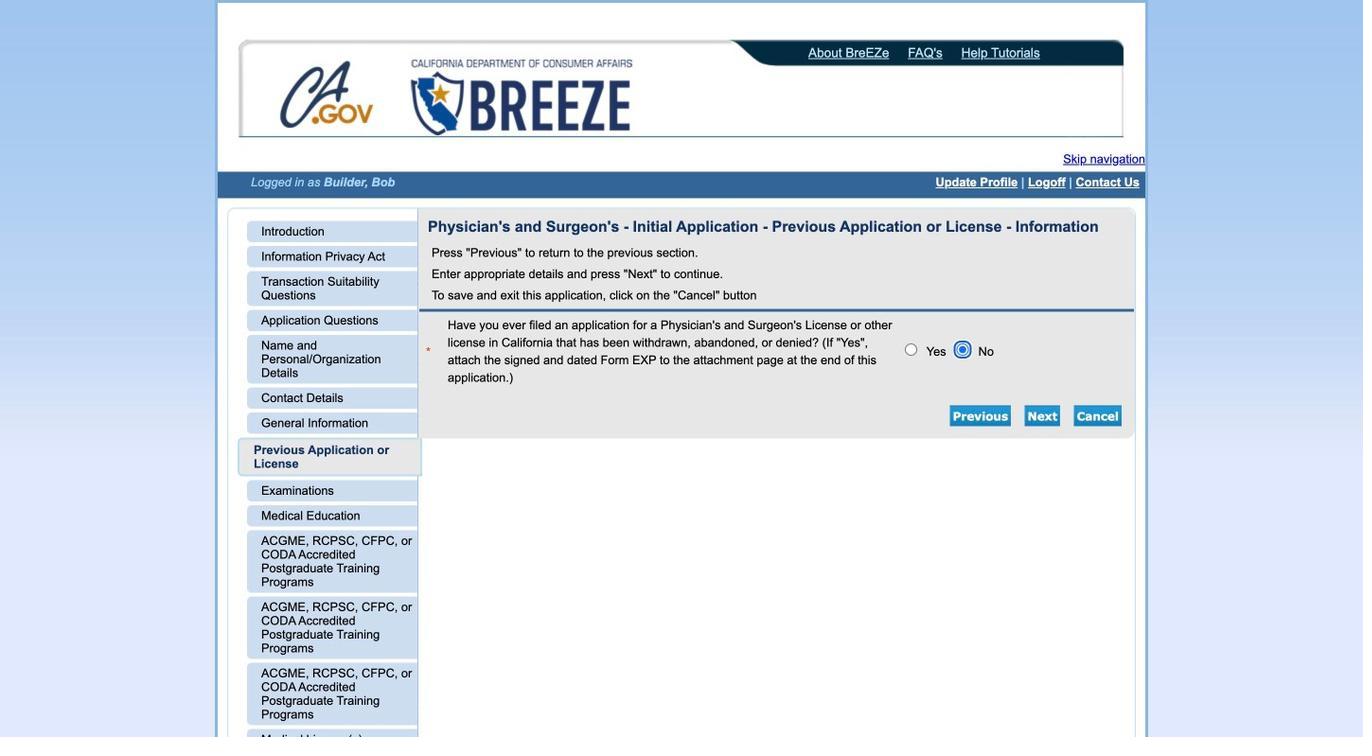 Task type: locate. For each thing, give the bounding box(es) containing it.
ca.gov image
[[279, 60, 376, 134]]

  radio
[[905, 343, 917, 356]]

None submit
[[950, 406, 1011, 427], [1025, 406, 1061, 427], [1074, 406, 1122, 427], [950, 406, 1011, 427], [1025, 406, 1061, 427], [1074, 406, 1122, 427]]

state of california breeze image
[[407, 60, 636, 135]]

  radio
[[957, 343, 969, 356]]



